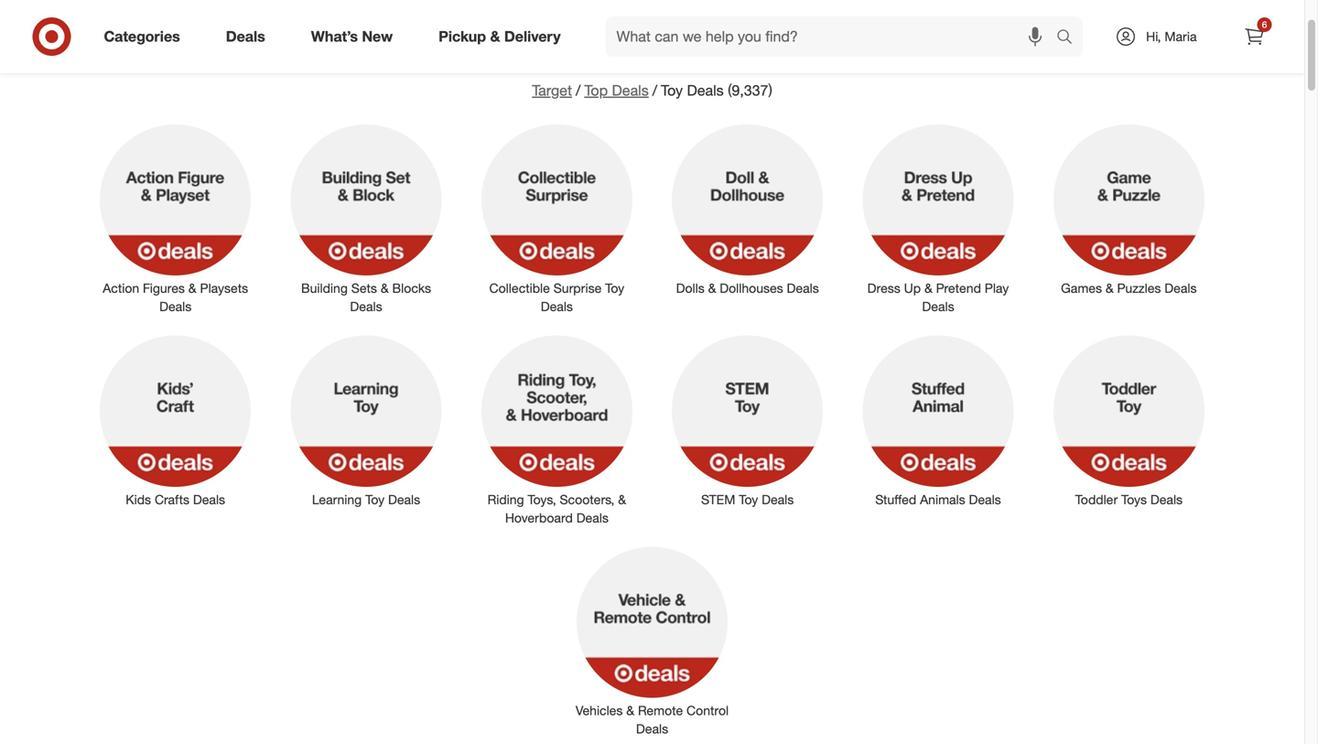 Task type: vqa. For each thing, say whether or not it's contained in the screenshot.
option
no



Task type: locate. For each thing, give the bounding box(es) containing it.
deals down scooters,
[[577, 510, 609, 526]]

deals right crafts
[[193, 492, 225, 508]]

& inside action figures & playsets deals
[[188, 280, 197, 296]]

deals down remote
[[636, 721, 669, 737]]

deals inside vehicles & remote control deals
[[636, 721, 669, 737]]

& inside building sets & blocks deals
[[381, 280, 389, 296]]

deals down sets at the left of the page
[[350, 299, 382, 315]]

toys
[[1122, 492, 1147, 508]]

hoverboard
[[505, 510, 573, 526]]

& inside "riding toys, scooters, & hoverboard deals"
[[618, 492, 626, 508]]

collectible
[[490, 280, 550, 296]]

games & puzzles deals
[[1062, 280, 1197, 296]]

vehicles
[[576, 703, 623, 719]]

deals left what's
[[226, 28, 265, 45]]

search button
[[1049, 16, 1093, 60]]

toddler toys deals
[[1076, 492, 1183, 508]]

& right pickup
[[490, 28, 500, 45]]

stuffed animals deals
[[876, 492, 1002, 508]]

toy right the stem in the bottom of the page
[[739, 492, 758, 508]]

0 horizontal spatial /
[[576, 82, 581, 99]]

vehicles & remote control deals link
[[564, 543, 741, 739]]

/ right top deals link
[[653, 82, 658, 99]]

pickup & delivery
[[439, 28, 561, 45]]

deals inside building sets & blocks deals
[[350, 299, 382, 315]]

toy right surprise
[[605, 280, 625, 296]]

&
[[490, 28, 500, 45], [188, 280, 197, 296], [381, 280, 389, 296], [708, 280, 717, 296], [925, 280, 933, 296], [1106, 280, 1114, 296], [618, 492, 626, 508], [627, 703, 635, 719]]

remote
[[638, 703, 683, 719]]

deals inside the dress up & pretend play deals
[[923, 299, 955, 315]]

surprise
[[554, 280, 602, 296]]

pickup & delivery link
[[423, 16, 584, 57]]

target
[[532, 82, 572, 99]]

deals right 'dollhouses'
[[787, 280, 819, 296]]

dress up & pretend play deals
[[868, 280, 1009, 315]]

categories
[[104, 28, 180, 45]]

deals down surprise
[[541, 299, 573, 315]]

new
[[362, 28, 393, 45]]

top
[[585, 82, 608, 99]]

& inside vehicles & remote control deals
[[627, 703, 635, 719]]

hi,
[[1147, 28, 1162, 44]]

deals inside "riding toys, scooters, & hoverboard deals"
[[577, 510, 609, 526]]

deals right toys
[[1151, 492, 1183, 508]]

kids crafts deals link
[[87, 332, 264, 509]]

& right scooters,
[[618, 492, 626, 508]]

& right dolls
[[708, 280, 717, 296]]

scooters,
[[560, 492, 615, 508]]

toy
[[592, 40, 634, 72], [661, 82, 683, 99], [605, 280, 625, 296], [365, 492, 385, 508], [739, 492, 758, 508]]

crafts
[[155, 492, 190, 508]]

& left remote
[[627, 703, 635, 719]]

games & puzzles deals link
[[1041, 121, 1218, 298]]

toddler toys deals link
[[1041, 332, 1218, 509]]

toys,
[[528, 492, 556, 508]]

& right sets at the left of the page
[[381, 280, 389, 296]]

sets
[[351, 280, 377, 296]]

toy right learning
[[365, 492, 385, 508]]

/ left the top
[[576, 82, 581, 99]]

riding
[[488, 492, 524, 508]]

/
[[576, 82, 581, 99], [653, 82, 658, 99]]

deals down "pretend"
[[923, 299, 955, 315]]

deals
[[226, 28, 265, 45], [642, 40, 713, 72], [612, 82, 649, 99], [687, 82, 724, 99], [787, 280, 819, 296], [1165, 280, 1197, 296], [159, 299, 192, 315], [350, 299, 382, 315], [541, 299, 573, 315], [923, 299, 955, 315], [193, 492, 225, 508], [388, 492, 420, 508], [762, 492, 794, 508], [969, 492, 1002, 508], [1151, 492, 1183, 508], [577, 510, 609, 526], [636, 721, 669, 737]]

deals right the top
[[612, 82, 649, 99]]

deals inside 'link'
[[193, 492, 225, 508]]

dolls
[[676, 280, 705, 296]]

building
[[301, 280, 348, 296]]

1 horizontal spatial /
[[653, 82, 658, 99]]

what's new
[[311, 28, 393, 45]]

stuffed
[[876, 492, 917, 508]]

deals left (9,337)
[[687, 82, 724, 99]]

& right 'up'
[[925, 280, 933, 296]]

target link
[[532, 82, 572, 99]]

toddler
[[1076, 492, 1118, 508]]

collectible surprise toy deals
[[490, 280, 625, 315]]

kids crafts deals
[[126, 492, 225, 508]]

deals down figures
[[159, 299, 192, 315]]

riding toys, scooters, & hoverboard deals link
[[469, 332, 645, 527]]

deals inside action figures & playsets deals
[[159, 299, 192, 315]]

deals link
[[210, 16, 288, 57]]

2 / from the left
[[653, 82, 658, 99]]

& right figures
[[188, 280, 197, 296]]

maria
[[1165, 28, 1197, 44]]

dress
[[868, 280, 901, 296]]

delivery
[[505, 28, 561, 45]]

learning toy deals
[[312, 492, 420, 508]]

dress up & pretend play deals link
[[851, 121, 1027, 316]]

dolls & dollhouses deals link
[[660, 121, 836, 298]]



Task type: describe. For each thing, give the bounding box(es) containing it.
toy inside the learning toy deals link
[[365, 492, 385, 508]]

stuffed animals deals link
[[851, 332, 1027, 509]]

collectible surprise toy deals link
[[469, 121, 645, 316]]

deals right learning
[[388, 492, 420, 508]]

& right games at the right top
[[1106, 280, 1114, 296]]

toy right top deals link
[[661, 82, 683, 99]]

action
[[103, 280, 139, 296]]

1 / from the left
[[576, 82, 581, 99]]

pickup
[[439, 28, 486, 45]]

learning toy deals link
[[278, 332, 454, 509]]

toy deals target / top deals / toy deals (9,337)
[[532, 40, 773, 99]]

animals
[[920, 492, 966, 508]]

play
[[985, 280, 1009, 296]]

games
[[1062, 280, 1103, 296]]

blocks
[[392, 280, 431, 296]]

figures
[[143, 280, 185, 296]]

learning
[[312, 492, 362, 508]]

what's
[[311, 28, 358, 45]]

deals right the stem in the bottom of the page
[[762, 492, 794, 508]]

6 link
[[1235, 16, 1275, 57]]

what's new link
[[296, 16, 416, 57]]

deals right puzzles
[[1165, 280, 1197, 296]]

puzzles
[[1118, 280, 1162, 296]]

toy up top deals link
[[592, 40, 634, 72]]

deals right animals
[[969, 492, 1002, 508]]

playsets
[[200, 280, 248, 296]]

building sets & blocks deals link
[[278, 121, 454, 316]]

top deals link
[[585, 82, 649, 99]]

stem toy deals
[[702, 492, 794, 508]]

up
[[904, 280, 921, 296]]

dollhouses
[[720, 280, 784, 296]]

pretend
[[937, 280, 982, 296]]

control
[[687, 703, 729, 719]]

vehicles & remote control deals
[[576, 703, 729, 737]]

stem toy deals link
[[660, 332, 836, 509]]

kids
[[126, 492, 151, 508]]

action figures & playsets deals link
[[87, 121, 264, 316]]

hi, maria
[[1147, 28, 1197, 44]]

deals inside "collectible surprise toy deals"
[[541, 299, 573, 315]]

stem
[[702, 492, 736, 508]]

What can we help you find? suggestions appear below search field
[[606, 16, 1062, 57]]

categories link
[[88, 16, 203, 57]]

action figures & playsets deals
[[103, 280, 248, 315]]

riding toys, scooters, & hoverboard deals
[[488, 492, 626, 526]]

& inside the dress up & pretend play deals
[[925, 280, 933, 296]]

dolls & dollhouses deals
[[676, 280, 819, 296]]

(9,337)
[[728, 82, 773, 99]]

toy inside "collectible surprise toy deals"
[[605, 280, 625, 296]]

building sets & blocks deals
[[301, 280, 431, 315]]

toy inside stem toy deals link
[[739, 492, 758, 508]]

deals up top deals link
[[642, 40, 713, 72]]

search
[[1049, 29, 1093, 47]]

6
[[1263, 19, 1268, 30]]



